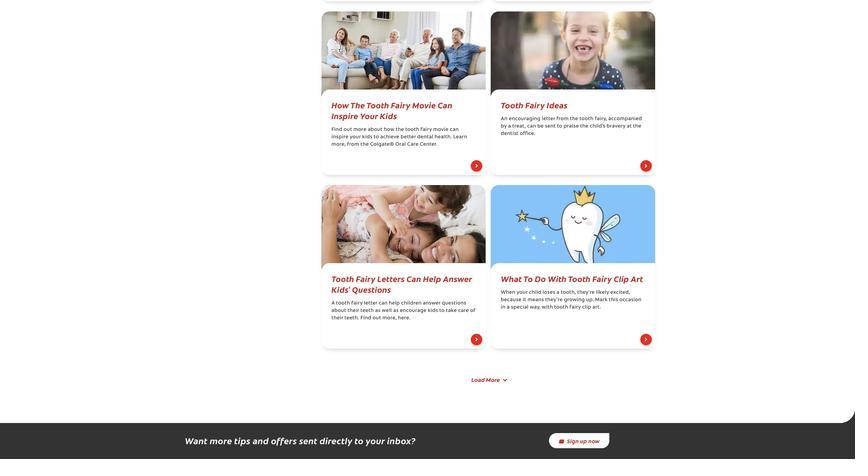 Task type: describe. For each thing, give the bounding box(es) containing it.
treat,
[[512, 124, 526, 129]]

more
[[486, 376, 500, 384]]

fairy inside tooth fairy letters can help answer kids' questions
[[356, 273, 375, 284]]

this
[[609, 298, 618, 303]]

when your child loses a tooth, they're likely excited, because it means they're growing up. mark this occasion in a special way, with tooth fairy clip art.
[[501, 291, 642, 310]]

now
[[588, 438, 600, 445]]

kids
[[380, 110, 397, 121]]

when
[[501, 291, 515, 296]]

a tooth fairy letter can help children answer questions about their teeth as well as encourage kids to take care of their teeth. find out more, here.
[[331, 301, 475, 321]]

rounded corner image
[[840, 409, 855, 424]]

care
[[407, 142, 419, 147]]

the
[[350, 99, 365, 111]]

load more
[[471, 376, 500, 384]]

tooth,
[[561, 291, 576, 296]]

dental
[[417, 135, 433, 140]]

learn
[[453, 135, 467, 140]]

movie
[[433, 127, 449, 132]]

sign up now
[[567, 438, 600, 445]]

ideas
[[547, 99, 568, 111]]

tooth inside a tooth fairy letter can help children answer questions about their teeth as well as encourage kids to take care of their teeth. find out more, here.
[[336, 301, 350, 306]]

excited,
[[610, 291, 630, 296]]

offers
[[271, 435, 297, 447]]

it
[[523, 298, 526, 303]]

praise
[[564, 124, 579, 129]]

children
[[401, 301, 422, 306]]

about inside find out more about how the tooth fairy movie can inspire your kids to achieve better dental health. learn more, from the colgate® oral care center.
[[368, 127, 383, 132]]

encouraging
[[509, 117, 541, 122]]

loses
[[543, 291, 555, 296]]

how the tooth fairy movie can inspire your kids
[[331, 99, 452, 121]]

can inside a tooth fairy letter can help children answer questions about their teeth as well as encourage kids to take care of their teeth. find out more, here.
[[379, 301, 388, 306]]

up
[[580, 438, 587, 445]]

more inside find out more about how the tooth fairy movie can inspire your kids to achieve better dental health. learn more, from the colgate® oral care center.
[[353, 127, 366, 132]]

movie
[[412, 99, 436, 111]]

what
[[501, 273, 522, 284]]

the right how
[[396, 127, 404, 132]]

2 vertical spatial a
[[507, 305, 510, 310]]

letter inside the an encouraging letter from the tooth fairy, accompanied by a treat, can be sent to praise the child's bravery at the dentist office.
[[542, 117, 555, 122]]

because
[[501, 298, 522, 303]]

here.
[[398, 316, 411, 321]]

office.
[[520, 131, 535, 137]]

help
[[389, 301, 400, 306]]

take
[[446, 309, 457, 314]]

0 horizontal spatial sent
[[299, 435, 317, 447]]

find inside find out more about how the tooth fairy movie can inspire your kids to achieve better dental health. learn more, from the colgate® oral care center.
[[331, 127, 342, 132]]

health.
[[435, 135, 452, 140]]

footer containing how the tooth fairy movie can inspire your kids
[[316, 0, 660, 396]]

the left colgate®
[[360, 142, 369, 147]]

with
[[542, 305, 553, 310]]

your inside when your child loses a tooth, they're likely excited, because it means they're growing up. mark this occasion in a special way, with tooth fairy clip art.
[[517, 291, 528, 296]]

occasion
[[619, 298, 642, 303]]

tooth inside the an encouraging letter from the tooth fairy, accompanied by a treat, can be sent to praise the child's bravery at the dentist office.
[[580, 117, 594, 122]]

the up praise
[[570, 117, 578, 122]]

can inside find out more about how the tooth fairy movie can inspire your kids to achieve better dental health. learn more, from the colgate® oral care center.
[[450, 127, 459, 132]]

0 horizontal spatial their
[[331, 316, 343, 321]]

inspire
[[331, 135, 348, 140]]

sign up now link
[[549, 434, 609, 449]]

from inside find out more about how the tooth fairy movie can inspire your kids to achieve better dental health. learn more, from the colgate® oral care center.
[[347, 142, 359, 147]]

do
[[535, 273, 546, 284]]

kids inside find out more about how the tooth fairy movie can inspire your kids to achieve better dental health. learn more, from the colgate® oral care center.
[[362, 135, 372, 140]]

special
[[511, 305, 529, 310]]

an
[[501, 117, 508, 122]]

be
[[537, 124, 544, 129]]

at
[[627, 124, 632, 129]]

fairy,
[[595, 117, 607, 122]]

teeth.
[[344, 316, 359, 321]]

center.
[[420, 142, 437, 147]]

1 as from the left
[[375, 309, 381, 314]]

load
[[471, 376, 485, 384]]

fairy inside how the tooth fairy movie can inspire your kids
[[391, 99, 410, 111]]

tooth fairy letters can help answer kids' questions
[[331, 273, 472, 295]]

mark
[[595, 298, 608, 303]]

colgate®
[[370, 142, 394, 147]]

fairy up encouraging
[[525, 99, 545, 111]]

accompanied
[[608, 117, 642, 122]]

want
[[185, 435, 208, 447]]

inbox?
[[387, 435, 416, 447]]

questions
[[442, 301, 466, 306]]

1 vertical spatial more
[[210, 435, 232, 447]]

want more tips and offers sent directly to your inbox?
[[185, 435, 416, 447]]

oral
[[395, 142, 406, 147]]

your
[[360, 110, 378, 121]]

can inside how the tooth fairy movie can inspire your kids
[[438, 99, 452, 111]]

to right directly
[[355, 435, 364, 447]]

better
[[401, 135, 416, 140]]

tooth inside how the tooth fairy movie can inspire your kids
[[366, 99, 389, 111]]

1 horizontal spatial your
[[366, 435, 385, 447]]

achieve
[[380, 135, 399, 140]]

fairy inside when your child loses a tooth, they're likely excited, because it means they're growing up. mark this occasion in a special way, with tooth fairy clip art.
[[570, 305, 581, 310]]

the right at
[[633, 124, 641, 129]]

kids'
[[331, 284, 350, 295]]

inspire
[[331, 110, 358, 121]]

child's
[[590, 124, 605, 129]]

an encouraging letter from the tooth fairy, accompanied by a treat, can be sent to praise the child's bravery at the dentist office.
[[501, 117, 642, 137]]

to inside the an encouraging letter from the tooth fairy, accompanied by a treat, can be sent to praise the child's bravery at the dentist office.
[[557, 124, 562, 129]]

find out more about how the tooth fairy movie can inspire your kids to achieve better dental health. learn more, from the colgate® oral care center.
[[331, 127, 467, 147]]

to inside a tooth fairy letter can help children answer questions about their teeth as well as encourage kids to take care of their teeth. find out more, here.
[[439, 309, 445, 314]]

with
[[548, 273, 566, 284]]

encourage
[[400, 309, 427, 314]]

bravery
[[607, 124, 626, 129]]

tooth inside find out more about how the tooth fairy movie can inspire your kids to achieve better dental health. learn more, from the colgate® oral care center.
[[405, 127, 419, 132]]



Task type: locate. For each thing, give the bounding box(es) containing it.
1 horizontal spatial they're
[[577, 291, 595, 296]]

to
[[557, 124, 562, 129], [374, 135, 379, 140], [439, 309, 445, 314], [355, 435, 364, 447]]

1 vertical spatial about
[[331, 309, 346, 314]]

fairy up dental
[[421, 127, 432, 132]]

find up inspire
[[331, 127, 342, 132]]

tooth
[[366, 99, 389, 111], [501, 99, 523, 111], [331, 273, 354, 284], [568, 273, 591, 284]]

directly
[[320, 435, 352, 447]]

0 horizontal spatial from
[[347, 142, 359, 147]]

2 as from the left
[[393, 309, 399, 314]]

1 vertical spatial find
[[360, 316, 371, 321]]

sent right offers
[[299, 435, 317, 447]]

1 horizontal spatial more,
[[382, 316, 397, 321]]

1 vertical spatial your
[[517, 291, 528, 296]]

1 horizontal spatial as
[[393, 309, 399, 314]]

your inside find out more about how the tooth fairy movie can inspire your kids to achieve better dental health. learn more, from the colgate® oral care center.
[[350, 135, 361, 140]]

0 vertical spatial letter
[[542, 117, 555, 122]]

find down teeth
[[360, 316, 371, 321]]

questions
[[352, 284, 391, 295]]

1 horizontal spatial can
[[450, 127, 459, 132]]

by
[[501, 124, 507, 129]]

can left help on the bottom
[[407, 273, 421, 284]]

your
[[350, 135, 361, 140], [517, 291, 528, 296], [366, 435, 385, 447]]

load more button
[[463, 373, 513, 388]]

your left inbox?
[[366, 435, 385, 447]]

0 vertical spatial from
[[557, 117, 569, 122]]

more,
[[331, 142, 346, 147], [382, 316, 397, 321]]

1 horizontal spatial can
[[438, 99, 452, 111]]

1 horizontal spatial letter
[[542, 117, 555, 122]]

they're down loses
[[545, 298, 563, 303]]

can up well
[[379, 301, 388, 306]]

1 vertical spatial sent
[[299, 435, 317, 447]]

fairy inside find out more about how the tooth fairy movie can inspire your kids to achieve better dental health. learn more, from the colgate® oral care center.
[[421, 127, 432, 132]]

can
[[438, 99, 452, 111], [407, 273, 421, 284]]

can right movie
[[438, 99, 452, 111]]

0 horizontal spatial about
[[331, 309, 346, 314]]

out up inspire
[[344, 127, 352, 132]]

fairy
[[421, 127, 432, 132], [351, 301, 363, 306], [570, 305, 581, 310]]

0 vertical spatial they're
[[577, 291, 595, 296]]

0 vertical spatial sent
[[545, 124, 556, 129]]

fairy up likely
[[592, 273, 612, 284]]

kids up colgate®
[[362, 135, 372, 140]]

clip
[[614, 273, 629, 284]]

0 horizontal spatial find
[[331, 127, 342, 132]]

a
[[508, 124, 511, 129], [557, 291, 559, 296], [507, 305, 510, 310]]

0 vertical spatial their
[[348, 309, 359, 314]]

to up colgate®
[[374, 135, 379, 140]]

about left how
[[368, 127, 383, 132]]

tooth up the an
[[501, 99, 523, 111]]

to
[[523, 273, 533, 284]]

answer
[[423, 301, 440, 306]]

letter up teeth
[[364, 301, 377, 306]]

tooth right "the"
[[366, 99, 389, 111]]

1 vertical spatial from
[[347, 142, 359, 147]]

your right inspire
[[350, 135, 361, 140]]

out
[[344, 127, 352, 132], [373, 316, 381, 321]]

0 horizontal spatial letter
[[364, 301, 377, 306]]

out inside find out more about how the tooth fairy movie can inspire your kids to achieve better dental health. learn more, from the colgate® oral care center.
[[344, 127, 352, 132]]

tooth
[[580, 117, 594, 122], [405, 127, 419, 132], [336, 301, 350, 306], [554, 305, 568, 310]]

0 vertical spatial kids
[[362, 135, 372, 140]]

1 vertical spatial they're
[[545, 298, 563, 303]]

1 vertical spatial out
[[373, 316, 381, 321]]

how
[[384, 127, 394, 132]]

1 horizontal spatial their
[[348, 309, 359, 314]]

about down 'a'
[[331, 309, 346, 314]]

tooth up 'a'
[[331, 273, 354, 284]]

fairy left letters
[[356, 273, 375, 284]]

1 horizontal spatial sent
[[545, 124, 556, 129]]

0 horizontal spatial out
[[344, 127, 352, 132]]

sent
[[545, 124, 556, 129], [299, 435, 317, 447]]

more, inside find out more about how the tooth fairy movie can inspire your kids to achieve better dental health. learn more, from the colgate® oral care center.
[[331, 142, 346, 147]]

tooth inside when your child loses a tooth, they're likely excited, because it means they're growing up. mark this occasion in a special way, with tooth fairy clip art.
[[554, 305, 568, 310]]

from down inspire
[[347, 142, 359, 147]]

growing
[[564, 298, 585, 303]]

from inside the an encouraging letter from the tooth fairy, accompanied by a treat, can be sent to praise the child's bravery at the dentist office.
[[557, 117, 569, 122]]

tooth inside tooth fairy letters can help answer kids' questions
[[331, 273, 354, 284]]

letters
[[377, 273, 405, 284]]

tooth right 'a'
[[336, 301, 350, 306]]

kids down answer
[[428, 309, 438, 314]]

0 vertical spatial out
[[344, 127, 352, 132]]

1 horizontal spatial kids
[[428, 309, 438, 314]]

of
[[470, 309, 475, 314]]

kids
[[362, 135, 372, 140], [428, 309, 438, 314]]

sent inside the an encouraging letter from the tooth fairy, accompanied by a treat, can be sent to praise the child's bravery at the dentist office.
[[545, 124, 556, 129]]

1 vertical spatial a
[[557, 291, 559, 296]]

a right loses
[[557, 291, 559, 296]]

more left tips
[[210, 435, 232, 447]]

likely
[[596, 291, 609, 296]]

a right "by"
[[508, 124, 511, 129]]

their
[[348, 309, 359, 314], [331, 316, 343, 321]]

more, down well
[[382, 316, 397, 321]]

find inside a tooth fairy letter can help children answer questions about their teeth as well as encourage kids to take care of their teeth. find out more, here.
[[360, 316, 371, 321]]

more down 'your'
[[353, 127, 366, 132]]

out inside a tooth fairy letter can help children answer questions about their teeth as well as encourage kids to take care of their teeth. find out more, here.
[[373, 316, 381, 321]]

can up learn
[[450, 127, 459, 132]]

the
[[570, 117, 578, 122], [580, 124, 589, 129], [633, 124, 641, 129], [396, 127, 404, 132], [360, 142, 369, 147]]

more
[[353, 127, 366, 132], [210, 435, 232, 447]]

1 horizontal spatial out
[[373, 316, 381, 321]]

tooth up better
[[405, 127, 419, 132]]

what to do with tooth fairy clip art
[[501, 273, 643, 284]]

tips
[[234, 435, 250, 447]]

1 vertical spatial letter
[[364, 301, 377, 306]]

0 horizontal spatial can
[[407, 273, 421, 284]]

1 vertical spatial kids
[[428, 309, 438, 314]]

from
[[557, 117, 569, 122], [347, 142, 359, 147]]

answer
[[443, 273, 472, 284]]

footer
[[316, 0, 660, 396]]

a inside the an encouraging letter from the tooth fairy, accompanied by a treat, can be sent to praise the child's bravery at the dentist office.
[[508, 124, 511, 129]]

1 vertical spatial can
[[407, 273, 421, 284]]

from up praise
[[557, 117, 569, 122]]

well
[[382, 309, 392, 314]]

a right in
[[507, 305, 510, 310]]

art
[[631, 273, 643, 284]]

0 horizontal spatial kids
[[362, 135, 372, 140]]

can inside tooth fairy letters can help answer kids' questions
[[407, 273, 421, 284]]

they're up up.
[[577, 291, 595, 296]]

can up office.
[[527, 124, 536, 129]]

art.
[[592, 305, 601, 310]]

in
[[501, 305, 506, 310]]

1 horizontal spatial about
[[368, 127, 383, 132]]

2 horizontal spatial fairy
[[570, 305, 581, 310]]

can inside the an encouraging letter from the tooth fairy, accompanied by a treat, can be sent to praise the child's bravery at the dentist office.
[[527, 124, 536, 129]]

letter up be
[[542, 117, 555, 122]]

more, inside a tooth fairy letter can help children answer questions about their teeth as well as encourage kids to take care of their teeth. find out more, here.
[[382, 316, 397, 321]]

care
[[458, 309, 469, 314]]

find
[[331, 127, 342, 132], [360, 316, 371, 321]]

to left the take
[[439, 309, 445, 314]]

and
[[253, 435, 269, 447]]

letter
[[542, 117, 555, 122], [364, 301, 377, 306]]

0 horizontal spatial your
[[350, 135, 361, 140]]

0 vertical spatial can
[[438, 99, 452, 111]]

their left the teeth.
[[331, 316, 343, 321]]

0 horizontal spatial they're
[[545, 298, 563, 303]]

fairy left movie
[[391, 99, 410, 111]]

teeth
[[360, 309, 374, 314]]

fairy
[[391, 99, 410, 111], [525, 99, 545, 111], [356, 273, 375, 284], [592, 273, 612, 284]]

0 vertical spatial find
[[331, 127, 342, 132]]

0 vertical spatial a
[[508, 124, 511, 129]]

sign
[[567, 438, 579, 445]]

2 vertical spatial your
[[366, 435, 385, 447]]

tooth right 'with'
[[554, 305, 568, 310]]

clip
[[582, 305, 591, 310]]

your up it
[[517, 291, 528, 296]]

help
[[423, 273, 441, 284]]

as left well
[[375, 309, 381, 314]]

tooth fairy ideas
[[501, 99, 568, 111]]

to left praise
[[557, 124, 562, 129]]

their up the teeth.
[[348, 309, 359, 314]]

2 horizontal spatial your
[[517, 291, 528, 296]]

1 vertical spatial their
[[331, 316, 343, 321]]

0 horizontal spatial more,
[[331, 142, 346, 147]]

to inside find out more about how the tooth fairy movie can inspire your kids to achieve better dental health. learn more, from the colgate® oral care center.
[[374, 135, 379, 140]]

they're
[[577, 291, 595, 296], [545, 298, 563, 303]]

1 horizontal spatial from
[[557, 117, 569, 122]]

up.
[[586, 298, 594, 303]]

fairy inside a tooth fairy letter can help children answer questions about their teeth as well as encourage kids to take care of their teeth. find out more, here.
[[351, 301, 363, 306]]

a
[[331, 301, 335, 306]]

about inside a tooth fairy letter can help children answer questions about their teeth as well as encourage kids to take care of their teeth. find out more, here.
[[331, 309, 346, 314]]

dentist
[[501, 131, 519, 137]]

0 horizontal spatial as
[[375, 309, 381, 314]]

1 horizontal spatial find
[[360, 316, 371, 321]]

0 vertical spatial more,
[[331, 142, 346, 147]]

tooth up tooth,
[[568, 273, 591, 284]]

1 horizontal spatial more
[[353, 127, 366, 132]]

the right praise
[[580, 124, 589, 129]]

0 horizontal spatial fairy
[[351, 301, 363, 306]]

how
[[331, 99, 349, 111]]

letter inside a tooth fairy letter can help children answer questions about their teeth as well as encourage kids to take care of their teeth. find out more, here.
[[364, 301, 377, 306]]

0 horizontal spatial can
[[379, 301, 388, 306]]

0 vertical spatial about
[[368, 127, 383, 132]]

way,
[[530, 305, 541, 310]]

tooth up child's
[[580, 117, 594, 122]]

more, down inspire
[[331, 142, 346, 147]]

0 horizontal spatial more
[[210, 435, 232, 447]]

sent right be
[[545, 124, 556, 129]]

0 vertical spatial your
[[350, 135, 361, 140]]

1 horizontal spatial fairy
[[421, 127, 432, 132]]

child
[[529, 291, 541, 296]]

0 vertical spatial more
[[353, 127, 366, 132]]

fairy up teeth
[[351, 301, 363, 306]]

out down teeth
[[373, 316, 381, 321]]

1 vertical spatial more,
[[382, 316, 397, 321]]

as down help
[[393, 309, 399, 314]]

kids inside a tooth fairy letter can help children answer questions about their teeth as well as encourage kids to take care of their teeth. find out more, here.
[[428, 309, 438, 314]]

2 horizontal spatial can
[[527, 124, 536, 129]]

means
[[528, 298, 544, 303]]

fairy down growing
[[570, 305, 581, 310]]



Task type: vqa. For each thing, say whether or not it's contained in the screenshot.
the left more
yes



